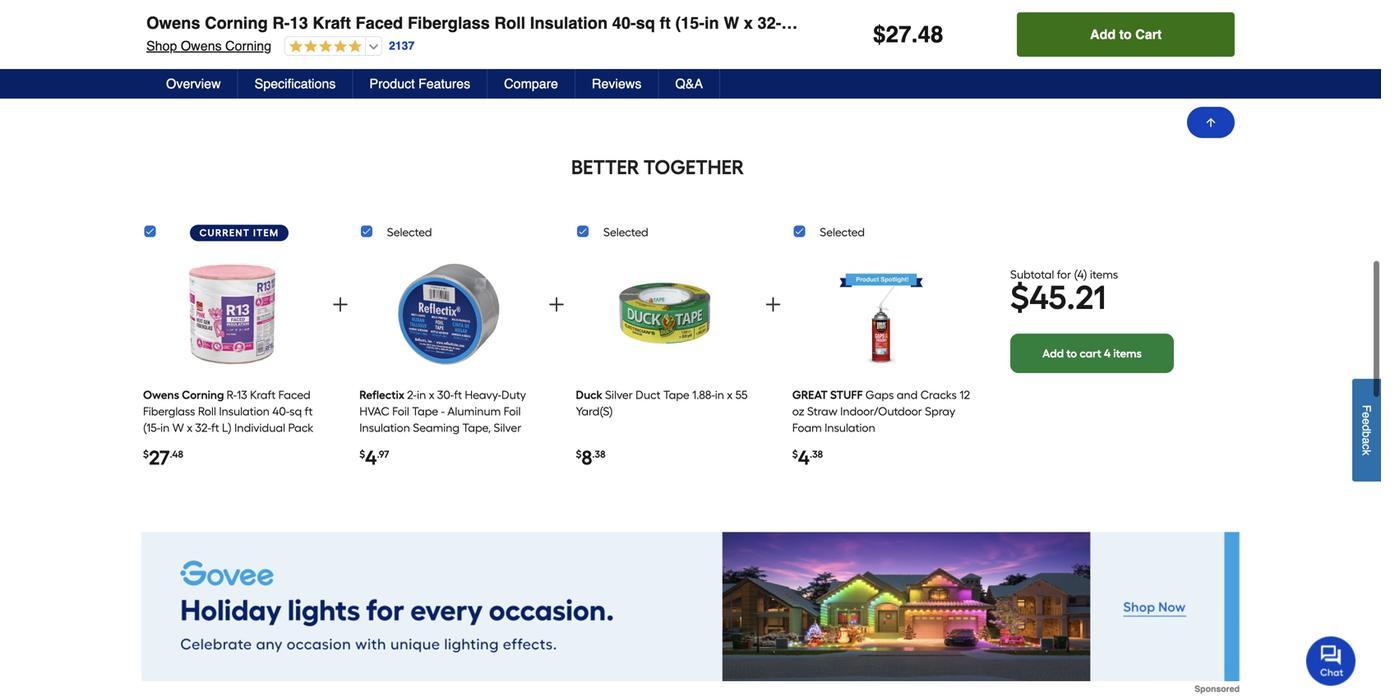 Task type: locate. For each thing, give the bounding box(es) containing it.
1 horizontal spatial pack
[[899, 14, 937, 32]]

add to cart
[[1091, 27, 1162, 42], [156, 77, 218, 91], [340, 77, 402, 91], [525, 77, 586, 91], [709, 77, 770, 91]]

roll up compare
[[495, 14, 526, 32]]

to inside 53 list item
[[180, 77, 191, 91]]

foil down 2-
[[392, 405, 410, 419]]

1 vertical spatial sq
[[290, 405, 302, 419]]

sq
[[636, 14, 656, 32], [290, 405, 302, 419]]

0 horizontal spatial 40-
[[273, 405, 290, 419]]

cart for 34 list item
[[378, 77, 402, 91]]

owens for owens corning r-13 kraft faced fiberglass roll insulation 40-sq ft (15-in w x 32-ft l) individual pack
[[146, 14, 200, 32]]

fiberglass down owens corning
[[143, 405, 195, 419]]

0 vertical spatial tape
[[664, 388, 690, 402]]

0 vertical spatial l)
[[797, 14, 813, 32]]

roll inside r-13 kraft faced fiberglass roll insulation 40-sq ft (15-in w x 32-ft l) individual pack
[[198, 405, 216, 419]]

tape inside 2-in x 30-ft heavy-duty hvac foil tape - aluminum foil insulation seaming tape, silver
[[412, 405, 438, 419]]

1 vertical spatial (15-
[[143, 421, 160, 435]]

add to cart inside 34 list item
[[340, 77, 402, 91]]

0 horizontal spatial faced
[[279, 388, 311, 402]]

0 vertical spatial items
[[1090, 268, 1119, 282]]

$ left .48
[[143, 449, 149, 460]]

sq up reviews
[[636, 14, 656, 32]]

here are some similar items ... image up shop owens corning
[[143, 0, 291, 16]]

items right ")"
[[1090, 268, 1119, 282]]

cart down shop owens corning
[[194, 77, 218, 91]]

add to cart 4 items
[[1043, 347, 1142, 361]]

insulation inside gaps and cracks 12 oz straw indoor/outdoor spray foam insulation
[[825, 421, 876, 435]]

0 vertical spatial roll
[[495, 14, 526, 32]]

0 vertical spatial pack
[[899, 14, 937, 32]]

13 right owens corning
[[237, 388, 247, 402]]

pack inside r-13 kraft faced fiberglass roll insulation 40-sq ft (15-in w x 32-ft l) individual pack
[[288, 421, 314, 435]]

add to cart inside 53 list item
[[156, 77, 218, 91]]

add to cart right q&a
[[709, 77, 770, 91]]

cart inside 34 list item
[[378, 77, 402, 91]]

$ down foam in the right of the page
[[793, 449, 798, 460]]

cart right .77
[[1136, 27, 1162, 42]]

and
[[897, 388, 918, 402]]

roll down owens corning
[[198, 405, 216, 419]]

1 vertical spatial silver
[[494, 421, 522, 435]]

1 horizontal spatial tape
[[664, 388, 690, 402]]

1 vertical spatial 13
[[237, 388, 247, 402]]

(
[[1075, 268, 1078, 282]]

insulation
[[530, 14, 608, 32], [219, 405, 270, 419], [360, 421, 410, 435], [825, 421, 876, 435]]

1 vertical spatial 40-
[[273, 405, 290, 419]]

1 horizontal spatial plus image
[[764, 295, 783, 315]]

1 vertical spatial l)
[[222, 421, 232, 435]]

silver right tape, at bottom left
[[494, 421, 522, 435]]

1 add to cart link from the left
[[143, 75, 288, 111]]

1 horizontal spatial here are some similar items ... image
[[880, 0, 1028, 16]]

1 horizontal spatial w
[[724, 14, 740, 32]]

$ left .00
[[143, 41, 149, 53]]

$ inside $ 4 .97
[[360, 449, 365, 460]]

sq inside r-13 kraft faced fiberglass roll insulation 40-sq ft (15-in w x 32-ft l) individual pack
[[290, 405, 302, 419]]

2 vertical spatial owens
[[143, 388, 179, 402]]

$ inside $ 27 .48
[[143, 449, 149, 460]]

overview button
[[150, 69, 238, 99]]

c
[[1361, 444, 1374, 450]]

1 .38 from the left
[[592, 449, 606, 460]]

r- right owens corning
[[227, 388, 237, 402]]

r- up the 4.7 stars image
[[273, 14, 290, 32]]

kraft
[[313, 14, 351, 32], [250, 388, 276, 402]]

add to cart link for 53 list item on the top left of page
[[143, 75, 288, 111]]

corning up shop owens corning
[[205, 14, 268, 32]]

.38
[[592, 449, 606, 460], [810, 449, 823, 460]]

duck
[[576, 388, 603, 402]]

x inside 2-in x 30-ft heavy-duty hvac foil tape - aluminum foil insulation seaming tape, silver
[[429, 388, 435, 402]]

tape
[[664, 388, 690, 402], [412, 405, 438, 419]]

$ for $ 4 .38
[[793, 449, 798, 460]]

foam
[[793, 421, 822, 435]]

4 right for
[[1078, 268, 1084, 282]]

in up $ 27 .48
[[160, 421, 170, 435]]

2 add to cart link from the left
[[325, 75, 472, 111]]

plus image inside 34 list item
[[325, 78, 338, 91]]

items
[[1090, 268, 1119, 282], [1114, 347, 1142, 361]]

0 horizontal spatial here are some similar items ... image
[[143, 0, 291, 16]]

sq left hvac
[[290, 405, 302, 419]]

tape left -
[[412, 405, 438, 419]]

3 add to cart link from the left
[[509, 75, 656, 111]]

0 horizontal spatial silver
[[494, 421, 522, 435]]

0 vertical spatial corning
[[205, 14, 268, 32]]

$ left .
[[873, 21, 886, 48]]

add to cart link inside 34 list item
[[325, 75, 472, 111]]

owens up .48
[[143, 388, 179, 402]]

0 horizontal spatial plus image
[[509, 78, 522, 91]]

yard(s)
[[576, 405, 613, 419]]

insulation up compare button
[[530, 14, 608, 32]]

2 horizontal spatial here are some similar items ... image
[[1064, 0, 1212, 16]]

to
[[1120, 27, 1132, 42], [180, 77, 191, 91], [365, 77, 375, 91], [549, 77, 559, 91], [733, 77, 744, 91], [1067, 347, 1078, 361]]

x
[[744, 14, 753, 32], [429, 388, 435, 402], [727, 388, 733, 402], [187, 421, 193, 435]]

to down .00
[[180, 77, 191, 91]]

in inside "silver duct tape 1.88-in x 55 yard(s)"
[[715, 388, 725, 402]]

in inside 2-in x 30-ft heavy-duty hvac foil tape - aluminum foil insulation seaming tape, silver
[[417, 388, 426, 402]]

0 horizontal spatial add to cart list item
[[509, 0, 660, 111]]

here are some similar items ... image
[[143, 0, 291, 16], [880, 0, 1028, 16], [1064, 0, 1212, 16]]

owens
[[146, 14, 200, 32], [181, 38, 222, 53], [143, 388, 179, 402]]

ft inside 2-in x 30-ft heavy-duty hvac foil tape - aluminum foil insulation seaming tape, silver
[[454, 388, 462, 402]]

.
[[912, 21, 918, 48]]

67 list item
[[1064, 0, 1212, 111]]

(15-
[[676, 14, 705, 32], [143, 421, 160, 435]]

seaming
[[413, 421, 460, 435]]

better together heading
[[141, 154, 1174, 180]]

w
[[724, 14, 740, 32], [172, 421, 184, 435]]

here are some similar items ... image for 28
[[880, 0, 1028, 16]]

4.7 stars image
[[285, 39, 362, 55]]

fiberglass
[[408, 14, 490, 32], [143, 405, 195, 419]]

2 add to cart list item from the left
[[693, 0, 844, 111]]

cart down 2137 at the left top of the page
[[378, 77, 402, 91]]

28 list item
[[880, 0, 1028, 111]]

add to cart link for 2nd add to cart list item from right
[[509, 75, 656, 111]]

cart
[[1080, 347, 1102, 361]]

product
[[370, 76, 415, 91]]

3 selected from the left
[[820, 225, 865, 239]]

1 e from the top
[[1361, 412, 1374, 419]]

roll
[[495, 14, 526, 32], [198, 405, 216, 419]]

0 horizontal spatial r-
[[227, 388, 237, 402]]

0 horizontal spatial .38
[[592, 449, 606, 460]]

add to cart link inside 53 list item
[[143, 75, 288, 111]]

$ inside $ 8 .38
[[576, 449, 582, 460]]

1 vertical spatial tape
[[412, 405, 438, 419]]

product features button
[[353, 69, 488, 99]]

silver
[[605, 388, 633, 402], [494, 421, 522, 435]]

e
[[1361, 412, 1374, 419], [1361, 419, 1374, 425]]

0 horizontal spatial 27
[[149, 446, 170, 470]]

0 vertical spatial w
[[724, 14, 740, 32]]

1 horizontal spatial selected
[[604, 225, 649, 239]]

to right .77
[[1120, 27, 1132, 42]]

.38 inside the $ 4 .38
[[810, 449, 823, 460]]

$ for $ 34 .98
[[327, 41, 333, 53]]

compare button
[[488, 69, 576, 99]]

corning
[[205, 14, 268, 32], [225, 38, 271, 53], [182, 388, 224, 402]]

0 vertical spatial (15-
[[676, 14, 705, 32]]

4 add to cart link from the left
[[693, 75, 841, 111]]

0 horizontal spatial roll
[[198, 405, 216, 419]]

item
[[253, 227, 279, 239]]

owens up overview
[[181, 38, 222, 53]]

fiberglass inside r-13 kraft faced fiberglass roll insulation 40-sq ft (15-in w x 32-ft l) individual pack
[[143, 405, 195, 419]]

corning up .48
[[182, 388, 224, 402]]

.38 inside $ 8 .38
[[592, 449, 606, 460]]

1 horizontal spatial roll
[[495, 14, 526, 32]]

add to cart link
[[143, 75, 288, 111], [325, 75, 472, 111], [509, 75, 656, 111], [693, 75, 841, 111]]

1 vertical spatial 27
[[149, 446, 170, 470]]

27 inside list item
[[149, 446, 170, 470]]

fiberglass up 2137 at the left top of the page
[[408, 14, 490, 32]]

$ left .97
[[360, 449, 365, 460]]

overview
[[166, 76, 221, 91]]

0 vertical spatial individual
[[817, 14, 894, 32]]

selected
[[387, 225, 432, 239], [604, 225, 649, 239], [820, 225, 865, 239]]

13 inside r-13 kraft faced fiberglass roll insulation 40-sq ft (15-in w x 32-ft l) individual pack
[[237, 388, 247, 402]]

cart right q&a "button"
[[746, 77, 770, 91]]

l)
[[797, 14, 813, 32], [222, 421, 232, 435]]

selected for $ 4 .38
[[820, 225, 865, 239]]

0 horizontal spatial tape
[[412, 405, 438, 419]]

1 vertical spatial roll
[[198, 405, 216, 419]]

individual
[[817, 14, 894, 32], [235, 421, 285, 435]]

$ inside the $ 4 .38
[[793, 449, 798, 460]]

plus image
[[509, 78, 522, 91], [764, 295, 783, 315]]

1 horizontal spatial individual
[[817, 14, 894, 32]]

faced
[[356, 14, 403, 32], [279, 388, 311, 402]]

2 here are some similar items ... image from the left
[[880, 0, 1028, 16]]

better together
[[572, 155, 744, 179]]

x inside "silver duct tape 1.88-in x 55 yard(s)"
[[727, 388, 733, 402]]

0 horizontal spatial selected
[[387, 225, 432, 239]]

0 vertical spatial sq
[[636, 14, 656, 32]]

1 vertical spatial w
[[172, 421, 184, 435]]

insulation down straw
[[825, 421, 876, 435]]

add to cart down .00
[[156, 77, 218, 91]]

0 vertical spatial faced
[[356, 14, 403, 32]]

1 horizontal spatial faced
[[356, 14, 403, 32]]

plus image inside add to cart list item
[[693, 78, 706, 91]]

heavy-
[[465, 388, 502, 402]]

silver left duct
[[605, 388, 633, 402]]

2 selected from the left
[[604, 225, 649, 239]]

insulation inside r-13 kraft faced fiberglass roll insulation 40-sq ft (15-in w x 32-ft l) individual pack
[[219, 405, 270, 419]]

3 here are some similar items ... image from the left
[[1064, 0, 1212, 16]]

0 vertical spatial fiberglass
[[408, 14, 490, 32]]

in left 55
[[715, 388, 725, 402]]

(15- up q&a
[[676, 14, 705, 32]]

0 vertical spatial 40-
[[613, 14, 636, 32]]

tape left 1.88-
[[664, 388, 690, 402]]

40- inside r-13 kraft faced fiberglass roll insulation 40-sq ft (15-in w x 32-ft l) individual pack
[[273, 405, 290, 419]]

2 vertical spatial corning
[[182, 388, 224, 402]]

tape inside "silver duct tape 1.88-in x 55 yard(s)"
[[664, 388, 690, 402]]

corning up specifications
[[225, 38, 271, 53]]

$ left .98
[[327, 41, 333, 53]]

0 horizontal spatial 32-
[[195, 421, 211, 435]]

ft
[[660, 14, 671, 32], [782, 14, 793, 32], [454, 388, 462, 402], [305, 405, 313, 419], [211, 421, 219, 435]]

add to cart 4 items link
[[1011, 334, 1174, 374]]

.38 down foam in the right of the page
[[810, 449, 823, 460]]

1 horizontal spatial add to cart list item
[[693, 0, 844, 111]]

1 vertical spatial faced
[[279, 388, 311, 402]]

.38 down yard(s)
[[592, 449, 606, 460]]

0 horizontal spatial 13
[[237, 388, 247, 402]]

1 horizontal spatial r-
[[273, 14, 290, 32]]

$ 34 .98
[[327, 39, 368, 63]]

1 vertical spatial kraft
[[250, 388, 276, 402]]

0 horizontal spatial pack
[[288, 421, 314, 435]]

0 horizontal spatial foil
[[392, 405, 410, 419]]

2 horizontal spatial selected
[[820, 225, 865, 239]]

e up b at bottom
[[1361, 419, 1374, 425]]

0 horizontal spatial kraft
[[250, 388, 276, 402]]

plus image
[[325, 78, 338, 91], [693, 78, 706, 91], [331, 295, 350, 315], [547, 295, 567, 315]]

1 vertical spatial corning
[[225, 38, 271, 53]]

$ down yard(s)
[[576, 449, 582, 460]]

advertisement region
[[141, 532, 1240, 694]]

0 vertical spatial owens
[[146, 14, 200, 32]]

0 vertical spatial 32-
[[758, 14, 782, 32]]

to down .98
[[365, 77, 375, 91]]

1 here are some similar items ... image from the left
[[143, 0, 291, 16]]

55
[[736, 388, 748, 402]]

34 list item
[[325, 0, 475, 111]]

in
[[705, 14, 719, 32], [417, 388, 426, 402], [715, 388, 725, 402], [160, 421, 170, 435]]

27
[[886, 21, 912, 48], [149, 446, 170, 470]]

for
[[1057, 268, 1072, 282]]

2 .38 from the left
[[810, 449, 823, 460]]

4
[[1078, 268, 1084, 282], [1104, 347, 1111, 361], [365, 446, 377, 470], [798, 446, 810, 470]]

1 selected from the left
[[387, 225, 432, 239]]

1 vertical spatial pack
[[288, 421, 314, 435]]

add down $ 53 .00 at the top of page
[[156, 77, 178, 91]]

1 horizontal spatial silver
[[605, 388, 633, 402]]

1 horizontal spatial foil
[[504, 405, 521, 419]]

$
[[873, 21, 886, 48], [143, 41, 149, 53], [327, 41, 333, 53], [880, 41, 886, 53], [1064, 41, 1070, 53], [1011, 278, 1030, 318], [143, 449, 149, 460], [360, 449, 365, 460], [576, 449, 582, 460], [793, 449, 798, 460]]

here are some similar items ... image up .77
[[1064, 0, 1212, 16]]

items right cart
[[1114, 347, 1142, 361]]

d
[[1361, 425, 1374, 432]]

4 down hvac
[[365, 446, 377, 470]]

foil down duty
[[504, 405, 521, 419]]

e up d
[[1361, 412, 1374, 419]]

0 vertical spatial plus image
[[509, 78, 522, 91]]

r-
[[273, 14, 290, 32], [227, 388, 237, 402]]

0 horizontal spatial (15-
[[143, 421, 160, 435]]

silver inside "silver duct tape 1.88-in x 55 yard(s)"
[[605, 388, 633, 402]]

kraft up the 4.7 stars image
[[313, 14, 351, 32]]

selected for $ 8 .38
[[604, 225, 649, 239]]

great
[[793, 388, 828, 402]]

13 up the 4.7 stars image
[[290, 14, 308, 32]]

pack
[[899, 14, 937, 32], [288, 421, 314, 435]]

0 horizontal spatial sq
[[290, 405, 302, 419]]

f e e d b a c k
[[1361, 405, 1374, 456]]

1 horizontal spatial sq
[[636, 14, 656, 32]]

here are some similar items ... image up 48
[[880, 0, 1028, 16]]

$ inside $ 53 .00
[[143, 41, 149, 53]]

add down the $ 34 .98 in the top left of the page
[[340, 77, 362, 91]]

owens up .00
[[146, 14, 200, 32]]

27 for .
[[886, 21, 912, 48]]

1.88-
[[693, 388, 715, 402]]

32-
[[758, 14, 782, 32], [195, 421, 211, 435]]

-
[[441, 405, 445, 419]]

1 vertical spatial 32-
[[195, 421, 211, 435]]

0 horizontal spatial individual
[[235, 421, 285, 435]]

in left the 30-
[[417, 388, 426, 402]]

add down the owens corning r-13 kraft faced fiberglass roll insulation 40-sq ft (15-in w x 32-ft l) individual pack
[[525, 77, 546, 91]]

add to cart list item
[[509, 0, 660, 111], [693, 0, 844, 111]]

$ inside the $ 34 .98
[[327, 41, 333, 53]]

$ inside $ 67 .77
[[1064, 41, 1070, 53]]

48
[[918, 21, 944, 48]]

.48
[[170, 449, 183, 460]]

spray
[[925, 405, 956, 419]]

insulation down owens corning
[[219, 405, 270, 419]]

1 vertical spatial plus image
[[764, 295, 783, 315]]

1 horizontal spatial 27
[[886, 21, 912, 48]]

$ for $ 67 .77
[[1064, 41, 1070, 53]]

arrow up image
[[1205, 116, 1218, 129]]

1 horizontal spatial 40-
[[613, 14, 636, 32]]

$ left .77
[[1064, 41, 1070, 53]]

1 4 list item from the left
[[360, 249, 538, 493]]

kraft inside r-13 kraft faced fiberglass roll insulation 40-sq ft (15-in w x 32-ft l) individual pack
[[250, 388, 276, 402]]

in inside r-13 kraft faced fiberglass roll insulation 40-sq ft (15-in w x 32-ft l) individual pack
[[160, 421, 170, 435]]

to inside 34 list item
[[365, 77, 375, 91]]

owens for owens corning
[[143, 388, 179, 402]]

$ for $ 27 . 48
[[873, 21, 886, 48]]

add right 67
[[1091, 27, 1116, 42]]

1 vertical spatial r-
[[227, 388, 237, 402]]

$ left for
[[1011, 278, 1030, 318]]

corning for owens corning
[[182, 388, 224, 402]]

owens corning
[[143, 388, 224, 402]]

0 horizontal spatial w
[[172, 421, 184, 435]]

4 right cart
[[1104, 347, 1111, 361]]

add
[[1091, 27, 1116, 42], [156, 77, 178, 91], [340, 77, 362, 91], [525, 77, 546, 91], [709, 77, 730, 91], [1043, 347, 1064, 361]]

0 vertical spatial 27
[[886, 21, 912, 48]]

0 horizontal spatial l)
[[222, 421, 232, 435]]

1 horizontal spatial fiberglass
[[408, 14, 490, 32]]

add to cart down .98
[[340, 77, 402, 91]]

add to cart left reviews
[[525, 77, 586, 91]]

corning inside 27 list item
[[182, 388, 224, 402]]

0 vertical spatial kraft
[[313, 14, 351, 32]]

0 vertical spatial 13
[[290, 14, 308, 32]]

1 vertical spatial fiberglass
[[143, 405, 195, 419]]

insulation down hvac
[[360, 421, 410, 435]]

owens inside 27 list item
[[143, 388, 179, 402]]

$ for $ 8 .38
[[576, 449, 582, 460]]

1 vertical spatial individual
[[235, 421, 285, 435]]

12
[[960, 388, 971, 402]]

0 horizontal spatial fiberglass
[[143, 405, 195, 419]]

53 list item
[[143, 0, 291, 111]]

0 vertical spatial silver
[[605, 388, 633, 402]]

$ left .95
[[880, 41, 886, 53]]

1 horizontal spatial .38
[[810, 449, 823, 460]]

0 horizontal spatial 4 list item
[[360, 249, 538, 493]]

add to cart right 67
[[1091, 27, 1162, 42]]

4 list item
[[360, 249, 538, 493], [793, 249, 971, 493]]

to left cart
[[1067, 347, 1078, 361]]

kraft right owens corning
[[250, 388, 276, 402]]

1 horizontal spatial 4 list item
[[793, 249, 971, 493]]

subtotal
[[1011, 268, 1055, 282]]

1 horizontal spatial kraft
[[313, 14, 351, 32]]

cart right compare
[[562, 77, 586, 91]]

27 for .48
[[149, 446, 170, 470]]

8 list item
[[576, 249, 754, 493]]

$ inside $ 28 .95
[[880, 41, 886, 53]]

silver duct tape 1.88-in x 55 yard(s)
[[576, 388, 748, 419]]

(15- up $ 27 .48
[[143, 421, 160, 435]]



Task type: describe. For each thing, give the bounding box(es) containing it.
add inside 53 list item
[[156, 77, 178, 91]]

shop owens corning
[[146, 38, 271, 53]]

b
[[1361, 432, 1374, 438]]

shop
[[146, 38, 177, 53]]

in up q&a "button"
[[705, 14, 719, 32]]

0 vertical spatial r-
[[273, 14, 290, 32]]

current item
[[200, 227, 279, 239]]

add inside button
[[1091, 27, 1116, 42]]

add to cart link for 34 list item
[[325, 75, 472, 111]]

45
[[1030, 278, 1067, 318]]

67
[[1070, 39, 1090, 63]]

plus image inside add to cart 'link'
[[509, 78, 522, 91]]

add to cart for 2nd add to cart list item from right
[[525, 77, 586, 91]]

duct
[[636, 388, 661, 402]]

28
[[886, 39, 907, 63]]

straw
[[808, 405, 838, 419]]

reviews
[[592, 76, 642, 91]]

f
[[1361, 405, 1374, 412]]

)
[[1084, 268, 1088, 282]]

corning for owens corning r-13 kraft faced fiberglass roll insulation 40-sq ft (15-in w x 32-ft l) individual pack
[[205, 14, 268, 32]]

2 foil from the left
[[504, 405, 521, 419]]

great stuff gaps and cracks 12 oz straw indoor/outdoor spray foam insulation image
[[828, 254, 935, 375]]

.97
[[377, 449, 389, 460]]

l) inside r-13 kraft faced fiberglass roll insulation 40-sq ft (15-in w x 32-ft l) individual pack
[[222, 421, 232, 435]]

2-in x 30-ft heavy-duty hvac foil tape - aluminum foil insulation seaming tape, silver
[[360, 388, 526, 435]]

$ inside subtotal for ( 4 ) items $ 45 .21
[[1011, 278, 1030, 318]]

2-
[[407, 388, 417, 402]]

reflectix
[[360, 388, 405, 402]]

here are some similar items ... image for 67
[[1064, 0, 1212, 16]]

.98
[[356, 41, 368, 53]]

reflectix 2-in x 30-ft heavy-duty hvac foil tape - aluminum foil insulation seaming tape, silver image
[[395, 254, 502, 375]]

1 vertical spatial owens
[[181, 38, 222, 53]]

.38 for 4
[[810, 449, 823, 460]]

2 e from the top
[[1361, 419, 1374, 425]]

specifications
[[255, 76, 336, 91]]

$ 8 .38
[[576, 446, 606, 470]]

4 down foam in the right of the page
[[798, 446, 810, 470]]

faced inside r-13 kraft faced fiberglass roll insulation 40-sq ft (15-in w x 32-ft l) individual pack
[[279, 388, 311, 402]]

1 add to cart list item from the left
[[509, 0, 660, 111]]

duck silver duct tape 1.88-in x 55 yard(s) image
[[612, 254, 719, 375]]

.38 for 8
[[592, 449, 606, 460]]

hvac
[[360, 405, 390, 419]]

r- inside r-13 kraft faced fiberglass roll insulation 40-sq ft (15-in w x 32-ft l) individual pack
[[227, 388, 237, 402]]

add inside 34 list item
[[340, 77, 362, 91]]

add to cart link for 2nd add to cart list item from left
[[693, 75, 841, 111]]

here are some similar items ... image for 53
[[143, 0, 291, 16]]

add right q&a
[[709, 77, 730, 91]]

owens corning r-13 kraft faced fiberglass roll insulation 40-sq ft (15-in w x 32-ft l) individual pack
[[146, 14, 937, 32]]

duty
[[502, 388, 526, 402]]

cart for 2nd add to cart list item from right
[[562, 77, 586, 91]]

silver inside 2-in x 30-ft heavy-duty hvac foil tape - aluminum foil insulation seaming tape, silver
[[494, 421, 522, 435]]

together
[[644, 155, 744, 179]]

add to cart for 34 list item
[[340, 77, 402, 91]]

specifications button
[[238, 69, 353, 99]]

to inside button
[[1120, 27, 1132, 42]]

gaps
[[866, 388, 894, 402]]

1 horizontal spatial 32-
[[758, 14, 782, 32]]

$ 28 .95
[[880, 39, 920, 63]]

current
[[200, 227, 250, 239]]

compare
[[504, 76, 558, 91]]

cart inside button
[[1136, 27, 1162, 42]]

better
[[572, 155, 640, 179]]

34
[[333, 39, 356, 63]]

$ 4 .38
[[793, 446, 823, 470]]

8
[[582, 446, 592, 470]]

.21
[[1067, 278, 1107, 318]]

add left cart
[[1043, 347, 1064, 361]]

cart inside 53 list item
[[194, 77, 218, 91]]

r-13 kraft faced fiberglass roll insulation 40-sq ft (15-in w x 32-ft l) individual pack
[[143, 388, 314, 435]]

reviews button
[[576, 69, 659, 99]]

$ 67 .77
[[1064, 39, 1102, 63]]

$ for $ 28 .95
[[880, 41, 886, 53]]

2 4 list item from the left
[[793, 249, 971, 493]]

.00
[[170, 41, 185, 53]]

$ 4 .97
[[360, 446, 389, 470]]

$ for $ 53 .00
[[143, 41, 149, 53]]

1 horizontal spatial l)
[[797, 14, 813, 32]]

oz
[[793, 405, 805, 419]]

tape,
[[463, 421, 491, 435]]

to down the owens corning r-13 kraft faced fiberglass roll insulation 40-sq ft (15-in w x 32-ft l) individual pack
[[549, 77, 559, 91]]

great stuff
[[793, 388, 863, 402]]

cart for 2nd add to cart list item from left
[[746, 77, 770, 91]]

product features
[[370, 76, 471, 91]]

features
[[419, 76, 471, 91]]

27 list item
[[143, 249, 321, 493]]

add to cart inside button
[[1091, 27, 1162, 42]]

32- inside r-13 kraft faced fiberglass roll insulation 40-sq ft (15-in w x 32-ft l) individual pack
[[195, 421, 211, 435]]

$ for $ 27 .48
[[143, 449, 149, 460]]

f e e d b a c k button
[[1353, 379, 1382, 482]]

53
[[149, 39, 170, 63]]

x inside r-13 kraft faced fiberglass roll insulation 40-sq ft (15-in w x 32-ft l) individual pack
[[187, 421, 193, 435]]

a
[[1361, 438, 1374, 444]]

1 vertical spatial items
[[1114, 347, 1142, 361]]

subtotal for ( 4 ) items $ 45 .21
[[1011, 268, 1119, 318]]

.77
[[1090, 41, 1102, 53]]

selected for $ 4 .97
[[387, 225, 432, 239]]

q&a button
[[659, 69, 721, 99]]

items inside subtotal for ( 4 ) items $ 45 .21
[[1090, 268, 1119, 282]]

aluminum
[[448, 405, 501, 419]]

stuff
[[831, 388, 863, 402]]

1 horizontal spatial 13
[[290, 14, 308, 32]]

.95
[[907, 41, 920, 53]]

q&a
[[676, 76, 703, 91]]

2137
[[389, 39, 415, 52]]

30-
[[437, 388, 454, 402]]

add to cart button
[[1018, 12, 1235, 57]]

gaps and cracks 12 oz straw indoor/outdoor spray foam insulation
[[793, 388, 971, 435]]

w inside r-13 kraft faced fiberglass roll insulation 40-sq ft (15-in w x 32-ft l) individual pack
[[172, 421, 184, 435]]

1 foil from the left
[[392, 405, 410, 419]]

owens corning r-13 kraft faced fiberglass roll insulation 40-sq ft (15-in w x 32-ft l) individual pack image
[[179, 254, 286, 375]]

4 inside subtotal for ( 4 ) items $ 45 .21
[[1078, 268, 1084, 282]]

(15- inside r-13 kraft faced fiberglass roll insulation 40-sq ft (15-in w x 32-ft l) individual pack
[[143, 421, 160, 435]]

$ 27 .48
[[143, 446, 183, 470]]

insulation inside 2-in x 30-ft heavy-duty hvac foil tape - aluminum foil insulation seaming tape, silver
[[360, 421, 410, 435]]

chat invite button image
[[1307, 636, 1357, 686]]

$ 53 .00
[[143, 39, 185, 63]]

cracks
[[921, 388, 957, 402]]

to right q&a "button"
[[733, 77, 744, 91]]

indoor/outdoor
[[841, 405, 923, 419]]

$ 27 . 48
[[873, 21, 944, 48]]

individual inside r-13 kraft faced fiberglass roll insulation 40-sq ft (15-in w x 32-ft l) individual pack
[[235, 421, 285, 435]]

1 horizontal spatial (15-
[[676, 14, 705, 32]]

k
[[1361, 450, 1374, 456]]

add to cart for 2nd add to cart list item from left
[[709, 77, 770, 91]]

$ for $ 4 .97
[[360, 449, 365, 460]]



Task type: vqa. For each thing, say whether or not it's contained in the screenshot.


